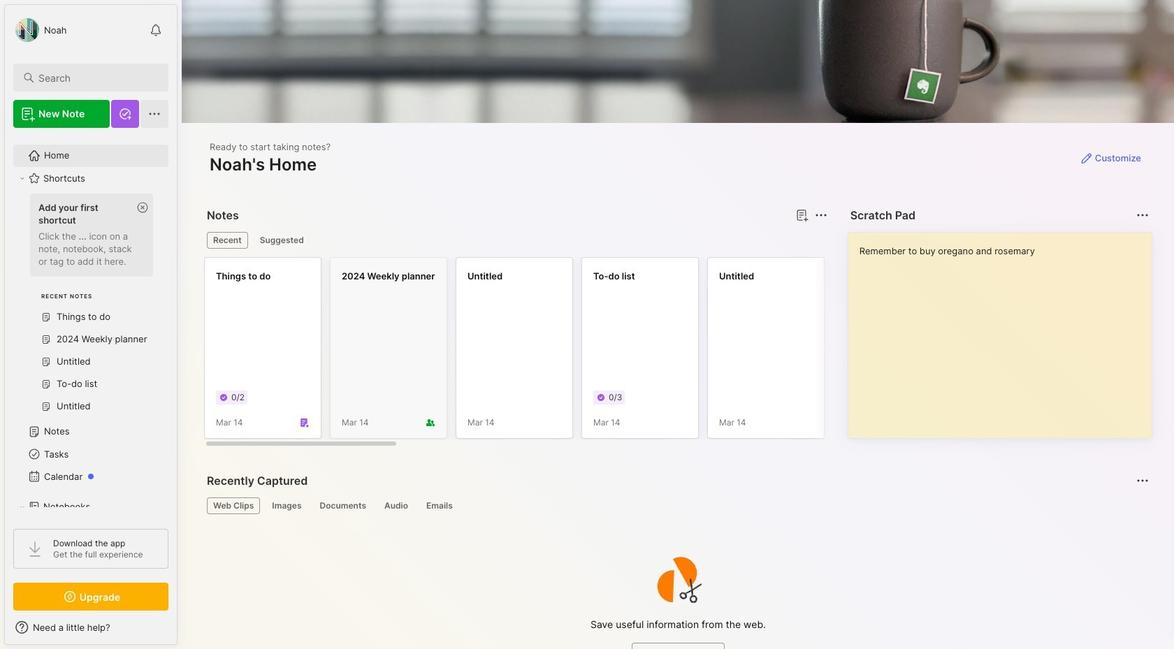 Task type: locate. For each thing, give the bounding box(es) containing it.
More actions field
[[811, 205, 831, 225], [1133, 205, 1152, 225], [1133, 471, 1152, 491]]

1 horizontal spatial more actions image
[[1134, 472, 1151, 489]]

0 vertical spatial tab list
[[207, 232, 825, 249]]

tab list
[[207, 232, 825, 249], [207, 498, 1147, 514]]

0 vertical spatial more actions image
[[813, 207, 829, 224]]

tree
[[5, 136, 177, 639]]

1 tab list from the top
[[207, 232, 825, 249]]

group
[[13, 189, 160, 426]]

more actions image
[[813, 207, 829, 224], [1134, 472, 1151, 489]]

None search field
[[38, 69, 156, 86]]

tab
[[207, 232, 248, 249], [254, 232, 310, 249], [207, 498, 260, 514], [266, 498, 308, 514], [313, 498, 372, 514], [378, 498, 414, 514], [420, 498, 459, 514]]

row group
[[204, 257, 1174, 447]]

Start writing… text field
[[859, 233, 1151, 427]]

1 vertical spatial more actions image
[[1134, 472, 1151, 489]]

group inside tree
[[13, 189, 160, 426]]

0 horizontal spatial more actions image
[[813, 207, 829, 224]]

2 tab list from the top
[[207, 498, 1147, 514]]

1 vertical spatial tab list
[[207, 498, 1147, 514]]



Task type: describe. For each thing, give the bounding box(es) containing it.
Account field
[[13, 16, 67, 44]]

WHAT'S NEW field
[[5, 616, 177, 639]]

click to collapse image
[[176, 623, 187, 640]]

Search text field
[[38, 71, 156, 85]]

main element
[[0, 0, 182, 649]]

more actions image
[[1134, 207, 1151, 224]]

none search field inside main element
[[38, 69, 156, 86]]

expand notebooks image
[[18, 503, 27, 512]]

tree inside main element
[[5, 136, 177, 639]]



Task type: vqa. For each thing, say whether or not it's contained in the screenshot.
More actions icon to the right
yes



